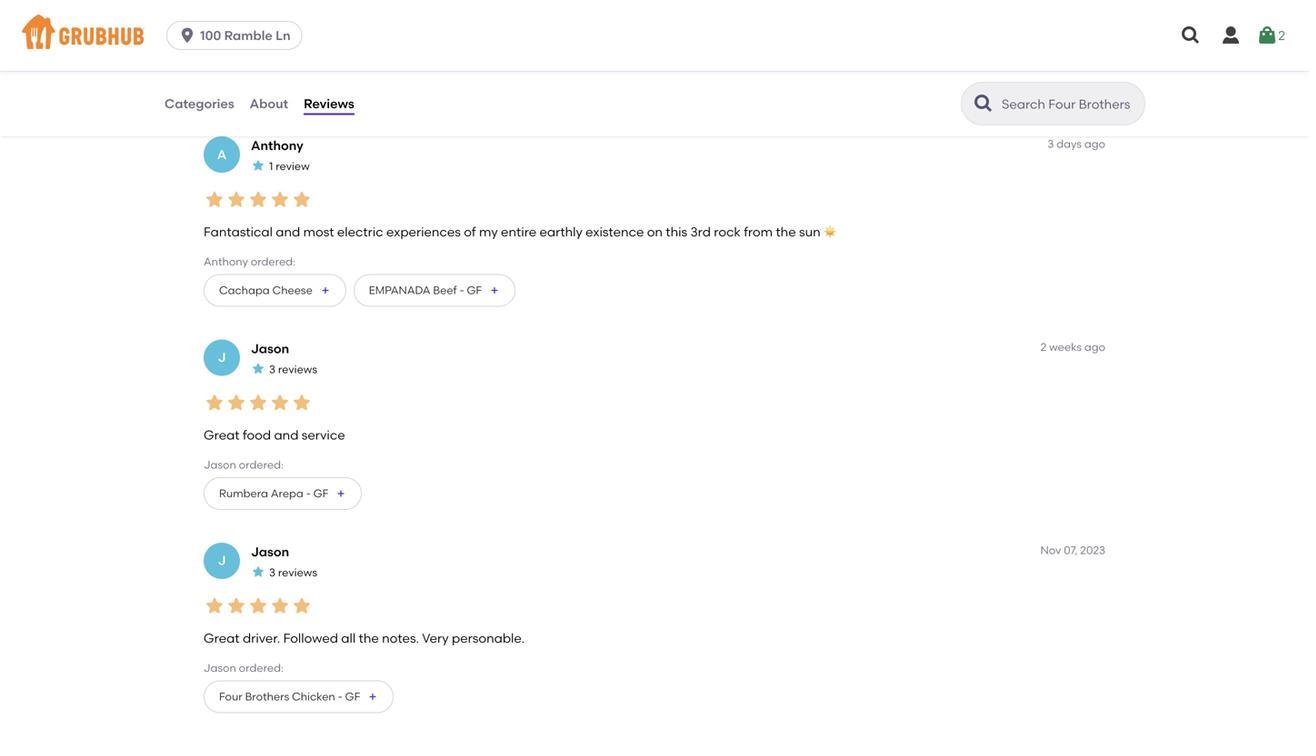 Task type: locate. For each thing, give the bounding box(es) containing it.
ramble
[[224, 28, 273, 43]]

- for arepa
[[306, 487, 311, 500]]

anthony for anthony
[[251, 138, 304, 153]]

days
[[1057, 137, 1082, 150]]

reviews up great food and service
[[278, 363, 317, 376]]

0 horizontal spatial the
[[359, 631, 379, 646]]

2 vertical spatial -
[[338, 690, 343, 703]]

plus icon image right arepa
[[336, 488, 347, 499]]

empanada beef - gf button
[[354, 274, 516, 307]]

1 vertical spatial 3 reviews
[[269, 566, 317, 579]]

existence
[[586, 224, 644, 239]]

gf right arepa
[[314, 487, 329, 500]]

categories button
[[164, 71, 235, 136]]

0 vertical spatial gf
[[467, 284, 482, 297]]

empanada
[[369, 284, 431, 297]]

plus icon image right beef
[[489, 285, 500, 296]]

1 vertical spatial great
[[204, 631, 240, 646]]

ordered:
[[251, 255, 296, 268], [239, 458, 284, 472], [239, 662, 284, 675]]

0 vertical spatial j
[[218, 350, 226, 365]]

ordered: up cachapa cheese button
[[251, 255, 296, 268]]

jason ordered: for driver.
[[204, 662, 284, 675]]

driver.
[[243, 631, 280, 646]]

0 vertical spatial anthony
[[251, 138, 304, 153]]

j
[[218, 350, 226, 365], [218, 553, 226, 569]]

svg image inside 100 ramble ln button
[[178, 26, 197, 45]]

jason up the rumbera
[[204, 458, 236, 472]]

3 reviews up followed
[[269, 566, 317, 579]]

1 vertical spatial anthony
[[204, 255, 248, 268]]

0 horizontal spatial 2
[[1041, 341, 1047, 354]]

100 ramble ln
[[200, 28, 291, 43]]

07,
[[1064, 544, 1078, 557]]

plus icon image right chicken
[[368, 692, 379, 703]]

reviews
[[278, 363, 317, 376], [278, 566, 317, 579]]

2 horizontal spatial svg image
[[1257, 25, 1279, 46]]

1 3 reviews from the top
[[269, 363, 317, 376]]

2 jason ordered: from the top
[[204, 662, 284, 675]]

ordered: for food
[[239, 458, 284, 472]]

2 vertical spatial ordered:
[[239, 662, 284, 675]]

svg image left 2 button
[[1221, 25, 1242, 46]]

gf right beef
[[467, 284, 482, 297]]

2 weeks ago
[[1041, 341, 1106, 354]]

0 horizontal spatial gf
[[314, 487, 329, 500]]

j down the rumbera
[[218, 553, 226, 569]]

2 3 reviews from the top
[[269, 566, 317, 579]]

2 j from the top
[[218, 553, 226, 569]]

0 horizontal spatial -
[[306, 487, 311, 500]]

0 vertical spatial reviews
[[278, 363, 317, 376]]

great left driver.
[[204, 631, 240, 646]]

0 vertical spatial ordered:
[[251, 255, 296, 268]]

gf
[[467, 284, 482, 297], [314, 487, 329, 500], [345, 690, 360, 703]]

fantastical and most electric experiences of my entire earthly existence on this 3rd rock from the sun ☀️
[[204, 224, 837, 239]]

ago for great food and service
[[1085, 341, 1106, 354]]

gf for rumbera arepa - gf
[[314, 487, 329, 500]]

2 vertical spatial gf
[[345, 690, 360, 703]]

3 up driver.
[[269, 566, 276, 579]]

food
[[215, 26, 243, 42], [243, 427, 271, 443]]

four brothers chicken - gf
[[219, 690, 360, 703]]

1 horizontal spatial anthony
[[251, 138, 304, 153]]

1 vertical spatial jason ordered:
[[204, 662, 284, 675]]

gf inside button
[[345, 690, 360, 703]]

the left sun on the top right of the page
[[776, 224, 796, 239]]

1 vertical spatial gf
[[314, 487, 329, 500]]

svg image
[[1181, 25, 1202, 46]]

the right all
[[359, 631, 379, 646]]

plus icon image
[[320, 285, 331, 296], [489, 285, 500, 296], [336, 488, 347, 499], [368, 692, 379, 703]]

good
[[215, 8, 249, 23]]

svg image for 100 ramble ln
[[178, 26, 197, 45]]

plus icon image inside cachapa cheese button
[[320, 285, 331, 296]]

the
[[776, 224, 796, 239], [359, 631, 379, 646]]

2 vertical spatial 3
[[269, 566, 276, 579]]

0 vertical spatial 2
[[1279, 28, 1286, 43]]

jason
[[251, 341, 289, 356], [204, 458, 236, 472], [251, 544, 289, 560], [204, 662, 236, 675]]

experiences
[[387, 224, 461, 239]]

3rd
[[691, 224, 711, 239]]

2 button
[[1257, 19, 1286, 52]]

food inside good food
[[215, 26, 243, 42]]

reviews up followed
[[278, 566, 317, 579]]

time
[[322, 8, 350, 23]]

on
[[301, 8, 319, 23]]

3
[[1048, 137, 1055, 150], [269, 363, 276, 376], [269, 566, 276, 579]]

star icon image
[[251, 158, 266, 173], [204, 189, 226, 211], [226, 189, 247, 211], [247, 189, 269, 211], [269, 189, 291, 211], [291, 189, 313, 211], [251, 362, 266, 376], [204, 392, 226, 414], [226, 392, 247, 414], [247, 392, 269, 414], [269, 392, 291, 414], [291, 392, 313, 414], [251, 565, 266, 580], [204, 595, 226, 617], [226, 595, 247, 617], [247, 595, 269, 617], [269, 595, 291, 617], [291, 595, 313, 617]]

nov
[[1041, 544, 1062, 557]]

search icon image
[[973, 93, 995, 115]]

j for great food and service
[[218, 350, 226, 365]]

most
[[303, 224, 334, 239]]

great
[[204, 427, 240, 443], [204, 631, 240, 646]]

- right arepa
[[306, 487, 311, 500]]

0 vertical spatial food
[[215, 26, 243, 42]]

2 reviews from the top
[[278, 566, 317, 579]]

svg image right svg icon
[[1257, 25, 1279, 46]]

0 vertical spatial the
[[776, 224, 796, 239]]

and left most
[[276, 224, 300, 239]]

ordered: for driver.
[[239, 662, 284, 675]]

jason down cachapa cheese button
[[251, 341, 289, 356]]

1 vertical spatial j
[[218, 553, 226, 569]]

ago
[[1085, 137, 1106, 150], [1085, 341, 1106, 354]]

from
[[744, 224, 773, 239]]

delivery
[[301, 26, 349, 42]]

-
[[460, 284, 464, 297], [306, 487, 311, 500], [338, 690, 343, 703]]

reviews for and
[[278, 363, 317, 376]]

- for beef
[[460, 284, 464, 297]]

food up the rumbera
[[243, 427, 271, 443]]

plus icon image inside empanada beef - gf button
[[489, 285, 500, 296]]

great up the rumbera
[[204, 427, 240, 443]]

1 vertical spatial food
[[243, 427, 271, 443]]

svg image inside 2 button
[[1257, 25, 1279, 46]]

and left "service"
[[274, 427, 299, 443]]

0 horizontal spatial svg image
[[178, 26, 197, 45]]

anthony up "1"
[[251, 138, 304, 153]]

0 vertical spatial -
[[460, 284, 464, 297]]

1 horizontal spatial -
[[338, 690, 343, 703]]

1 j from the top
[[218, 350, 226, 365]]

1 vertical spatial the
[[359, 631, 379, 646]]

2
[[1279, 28, 1286, 43], [1041, 341, 1047, 354]]

review
[[276, 160, 310, 173]]

1 vertical spatial 2
[[1041, 341, 1047, 354]]

fantastical
[[204, 224, 273, 239]]

1 vertical spatial -
[[306, 487, 311, 500]]

3 reviews up great food and service
[[269, 363, 317, 376]]

anthony down fantastical
[[204, 255, 248, 268]]

great for great driver.  followed all the notes.  very personable.
[[204, 631, 240, 646]]

1 horizontal spatial 2
[[1279, 28, 1286, 43]]

3 left days
[[1048, 137, 1055, 150]]

and
[[276, 224, 300, 239], [274, 427, 299, 443]]

four brothers chicken - gf button
[[204, 681, 394, 713]]

ago right weeks
[[1085, 341, 1106, 354]]

ago right days
[[1085, 137, 1106, 150]]

ordered: up rumbera arepa - gf
[[239, 458, 284, 472]]

- right chicken
[[338, 690, 343, 703]]

jason ordered:
[[204, 458, 284, 472], [204, 662, 284, 675]]

3 up great food and service
[[269, 363, 276, 376]]

about button
[[249, 71, 289, 136]]

2 horizontal spatial -
[[460, 284, 464, 297]]

plus icon image inside "four brothers chicken - gf" button
[[368, 692, 379, 703]]

1 great from the top
[[204, 427, 240, 443]]

1 horizontal spatial gf
[[345, 690, 360, 703]]

2023
[[1081, 544, 1106, 557]]

2 great from the top
[[204, 631, 240, 646]]

0 vertical spatial 3 reviews
[[269, 363, 317, 376]]

entire
[[501, 224, 537, 239]]

1 vertical spatial 3
[[269, 363, 276, 376]]

1 vertical spatial reviews
[[278, 566, 317, 579]]

plus icon image right cheese
[[320, 285, 331, 296]]

1 horizontal spatial svg image
[[1221, 25, 1242, 46]]

0 horizontal spatial anthony
[[204, 255, 248, 268]]

1 vertical spatial ordered:
[[239, 458, 284, 472]]

j down cachapa
[[218, 350, 226, 365]]

nov 07, 2023
[[1041, 544, 1106, 557]]

1 vertical spatial ago
[[1085, 341, 1106, 354]]

ln
[[276, 28, 291, 43]]

sun
[[799, 224, 821, 239]]

plus icon image for cachapa cheese
[[320, 285, 331, 296]]

cachapa
[[219, 284, 270, 297]]

jason ordered: up the rumbera
[[204, 458, 284, 472]]

- right beef
[[460, 284, 464, 297]]

1 ago from the top
[[1085, 137, 1106, 150]]

3 reviews for and
[[269, 363, 317, 376]]

four
[[219, 690, 243, 703]]

0 vertical spatial great
[[204, 427, 240, 443]]

food down good
[[215, 26, 243, 42]]

svg image
[[1221, 25, 1242, 46], [1257, 25, 1279, 46], [178, 26, 197, 45]]

3 reviews
[[269, 363, 317, 376], [269, 566, 317, 579]]

great driver.  followed all the notes.  very personable.
[[204, 631, 525, 646]]

this
[[666, 224, 688, 239]]

2 inside button
[[1279, 28, 1286, 43]]

0 vertical spatial jason ordered:
[[204, 458, 284, 472]]

rumbera arepa - gf
[[219, 487, 329, 500]]

2 horizontal spatial gf
[[467, 284, 482, 297]]

ordered: up brothers
[[239, 662, 284, 675]]

2 ago from the top
[[1085, 341, 1106, 354]]

1 jason ordered: from the top
[[204, 458, 284, 472]]

plus icon image inside rumbera arepa - gf button
[[336, 488, 347, 499]]

1 reviews from the top
[[278, 363, 317, 376]]

gf right chicken
[[345, 690, 360, 703]]

0 vertical spatial ago
[[1085, 137, 1106, 150]]

arepa
[[271, 487, 304, 500]]

svg image left 100
[[178, 26, 197, 45]]

svg image for 2
[[1257, 25, 1279, 46]]

weeks
[[1050, 341, 1082, 354]]

rock
[[714, 224, 741, 239]]

anthony
[[251, 138, 304, 153], [204, 255, 248, 268]]

☀️
[[824, 224, 837, 239]]

plus icon image for rumbera arepa - gf
[[336, 488, 347, 499]]

reviews button
[[303, 71, 355, 136]]

personable.
[[452, 631, 525, 646]]

jason ordered: up four
[[204, 662, 284, 675]]

1 horizontal spatial the
[[776, 224, 796, 239]]



Task type: vqa. For each thing, say whether or not it's contained in the screenshot.
Good's the food
yes



Task type: describe. For each thing, give the bounding box(es) containing it.
brothers
[[245, 690, 289, 703]]

3 for great driver.  followed all the notes.  very personable.
[[269, 566, 276, 579]]

all
[[341, 631, 356, 646]]

cheese
[[272, 284, 313, 297]]

cachapa cheese
[[219, 284, 313, 297]]

Search Four Brothers search field
[[1001, 96, 1140, 113]]

empanada beef - gf
[[369, 284, 482, 297]]

great food and service
[[204, 427, 345, 443]]

rumbera
[[219, 487, 268, 500]]

2 for 2 weeks ago
[[1041, 341, 1047, 354]]

ordered: for and
[[251, 255, 296, 268]]

about
[[250, 96, 288, 111]]

3 for great food and service
[[269, 363, 276, 376]]

anthony for anthony ordered:
[[204, 255, 248, 268]]

1 vertical spatial and
[[274, 427, 299, 443]]

chicken
[[292, 690, 335, 703]]

anthony ordered:
[[204, 255, 296, 268]]

followed
[[283, 631, 338, 646]]

j for great driver.  followed all the notes.  very personable.
[[218, 553, 226, 569]]

good food
[[215, 8, 249, 42]]

of
[[464, 224, 476, 239]]

cachapa cheese button
[[204, 274, 346, 307]]

electric
[[337, 224, 384, 239]]

great for great food and service
[[204, 427, 240, 443]]

on time delivery
[[301, 8, 350, 42]]

categories
[[165, 96, 234, 111]]

plus icon image for empanada beef - gf
[[489, 285, 500, 296]]

earthly
[[540, 224, 583, 239]]

0 vertical spatial and
[[276, 224, 300, 239]]

jason up four
[[204, 662, 236, 675]]

a
[[217, 147, 227, 162]]

main navigation navigation
[[0, 0, 1310, 71]]

1
[[269, 160, 273, 173]]

beef
[[433, 284, 457, 297]]

3 days ago
[[1048, 137, 1106, 150]]

jason ordered: for food
[[204, 458, 284, 472]]

rumbera arepa - gf button
[[204, 477, 362, 510]]

service
[[302, 427, 345, 443]]

gf for empanada beef - gf
[[467, 284, 482, 297]]

reviews
[[304, 96, 355, 111]]

1 review
[[269, 160, 310, 173]]

- inside button
[[338, 690, 343, 703]]

100 ramble ln button
[[167, 21, 310, 50]]

food for good
[[215, 26, 243, 42]]

100
[[200, 28, 221, 43]]

ago for fantastical and most electric experiences of my entire earthly existence on this 3rd rock from the sun ☀️
[[1085, 137, 1106, 150]]

reviews for followed
[[278, 566, 317, 579]]

my
[[479, 224, 498, 239]]

very
[[422, 631, 449, 646]]

jason down rumbera arepa - gf
[[251, 544, 289, 560]]

on
[[647, 224, 663, 239]]

0 vertical spatial 3
[[1048, 137, 1055, 150]]

3 reviews for followed
[[269, 566, 317, 579]]

plus icon image for four brothers chicken - gf
[[368, 692, 379, 703]]

notes.
[[382, 631, 419, 646]]

food for great
[[243, 427, 271, 443]]

2 for 2
[[1279, 28, 1286, 43]]



